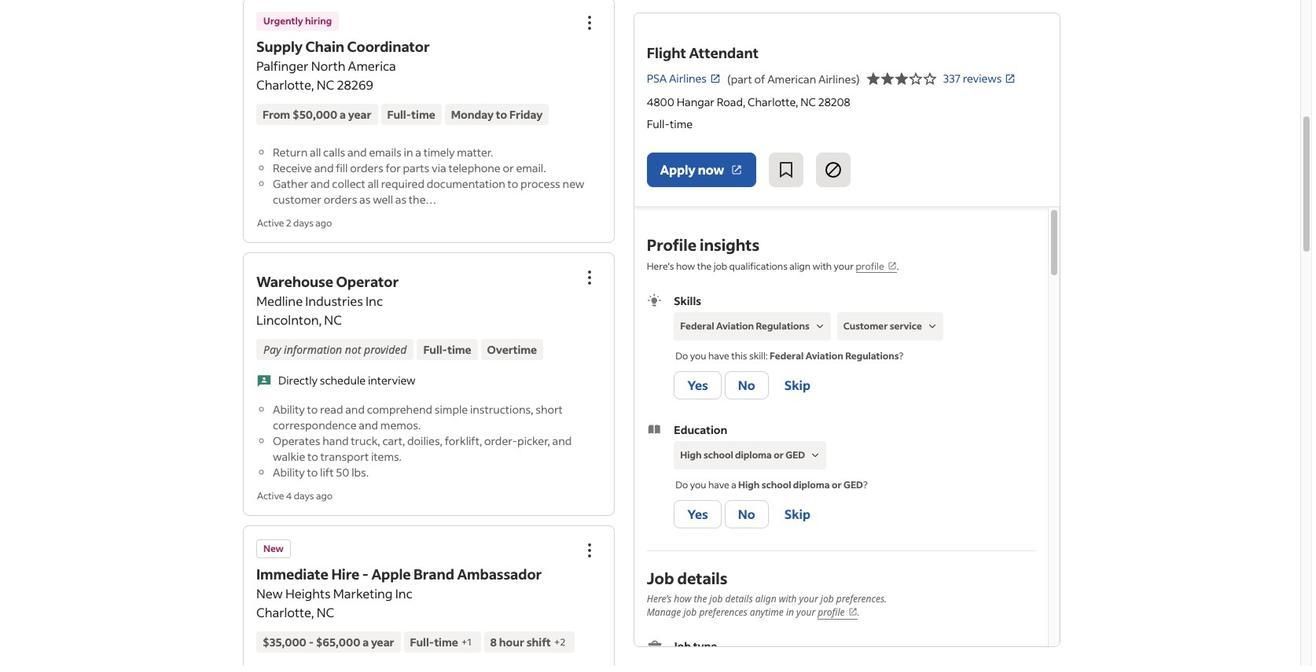 Task type: describe. For each thing, give the bounding box(es) containing it.
short
[[536, 402, 563, 417]]

well
[[373, 192, 393, 207]]

and right read
[[345, 402, 365, 417]]

north
[[311, 57, 346, 74]]

ambassador
[[457, 565, 542, 583]]

not interested image
[[824, 160, 843, 179]]

warehouse operator medline industries inc lincolnton, nc
[[256, 272, 399, 328]]

skill:
[[749, 350, 768, 362]]

customer service
[[844, 320, 922, 332]]

apply now
[[660, 161, 724, 178]]

and right picker,
[[552, 433, 572, 448]]

walkie
[[273, 449, 305, 464]]

return all calls and emails in a timely matter. receive and fill orders for parts via telephone or email. gather and collect all required documentation to process new customer orders as well as the…
[[273, 145, 584, 207]]

50
[[336, 465, 349, 480]]

$50,000
[[293, 107, 338, 122]]

2 inside the '8 hour shift + 2'
[[560, 636, 566, 648]]

new for new heights marketing inc charlotte, nc
[[256, 585, 283, 602]]

or inside high school diploma or ged button
[[774, 449, 784, 461]]

psa
[[647, 71, 667, 86]]

to down operates
[[308, 449, 318, 464]]

3 out of 5 stars image
[[866, 69, 937, 88]]

you for education
[[690, 479, 707, 491]]

attendant
[[689, 43, 759, 62]]

hire
[[331, 565, 360, 583]]

gather
[[273, 176, 308, 191]]

charlotte, inside new heights marketing inc charlotte, nc
[[256, 604, 314, 620]]

apply
[[660, 161, 696, 178]]

1 as from the left
[[359, 192, 371, 207]]

1 horizontal spatial all
[[368, 176, 379, 191]]

and up the customer
[[311, 176, 330, 191]]

1 horizontal spatial high
[[738, 479, 760, 491]]

missing qualification image for high school diploma or ged
[[809, 448, 823, 462]]

warehouse operator button
[[256, 272, 399, 291]]

manage
[[647, 605, 681, 619]]

full- right provided
[[423, 342, 448, 357]]

missing qualification image
[[925, 319, 940, 333]]

high school diploma or ged button
[[674, 441, 826, 469]]

a right $65,000
[[363, 635, 369, 650]]

lincolnton,
[[256, 311, 322, 328]]

and left fill
[[314, 160, 334, 175]]

1 horizontal spatial in
[[786, 605, 794, 619]]

in inside return all calls and emails in a timely matter. receive and fill orders for parts via telephone or email. gather and collect all required documentation to process new customer orders as well as the…
[[404, 145, 413, 160]]

return
[[273, 145, 308, 160]]

customer service button
[[837, 312, 943, 340]]

1 horizontal spatial school
[[762, 479, 791, 491]]

do for education
[[676, 479, 688, 491]]

0 vertical spatial orders
[[350, 160, 384, 175]]

matter.
[[457, 145, 493, 160]]

yes for skills
[[688, 377, 708, 393]]

active for gather and collect all required documentation to process new customer orders as well as the…
[[257, 217, 284, 229]]

lbs.
[[352, 465, 369, 480]]

shift
[[527, 635, 551, 650]]

here's how the job details align with your job preferences.
[[647, 592, 887, 605]]

0 vertical spatial details
[[677, 568, 728, 588]]

here's how the job qualifications align with your
[[647, 260, 856, 272]]

profile
[[647, 234, 697, 255]]

and up fill
[[348, 145, 367, 160]]

customer
[[844, 320, 888, 332]]

0 vertical spatial 2
[[286, 217, 292, 229]]

telephone
[[449, 160, 501, 175]]

reviews
[[963, 71, 1002, 86]]

job right manage
[[684, 605, 697, 619]]

do you have a high school diploma or ged ?
[[676, 479, 868, 491]]

job actions for supply chain coordinator is collapsed image
[[580, 13, 599, 32]]

hangar
[[677, 94, 715, 109]]

truck,
[[351, 433, 380, 448]]

a down high school diploma or ged
[[731, 479, 737, 491]]

directly
[[278, 373, 318, 388]]

full-time for medline industries inc
[[423, 342, 472, 357]]

have for skills
[[708, 350, 730, 362]]

2 as from the left
[[395, 192, 407, 207]]

transport
[[321, 449, 369, 464]]

align for qualifications
[[790, 260, 811, 272]]

preferences.
[[836, 592, 887, 605]]

and up truck,
[[359, 418, 378, 432]]

job details
[[647, 568, 728, 588]]

job down job details
[[710, 592, 723, 605]]

to up correspondence
[[307, 402, 318, 417]]

education
[[674, 422, 728, 437]]

the…
[[409, 192, 437, 207]]

you for skills
[[690, 350, 707, 362]]

job for job details
[[647, 568, 674, 588]]

federal inside federal aviation regulations button
[[680, 320, 714, 332]]

profile insights
[[647, 234, 760, 255]]

your for here's how the job details align with your job preferences.
[[799, 592, 818, 605]]

with for qualifications
[[813, 260, 832, 272]]

collect
[[332, 176, 366, 191]]

ged inside button
[[786, 449, 805, 461]]

how for here's how the job details align with your job preferences.
[[674, 592, 692, 605]]

pay
[[263, 342, 281, 357]]

1 vertical spatial aviation
[[806, 350, 844, 362]]

immediate
[[256, 565, 329, 583]]

brand
[[414, 565, 454, 583]]

flight attendant
[[647, 43, 759, 62]]

palfinger north america charlotte, nc 28269
[[256, 57, 396, 93]]

hiring
[[305, 15, 332, 27]]

memos.
[[380, 418, 421, 432]]

timely
[[424, 145, 455, 160]]

supply chain coordinator button
[[256, 37, 430, 56]]

job type
[[672, 639, 717, 654]]

nc inside 'warehouse operator medline industries inc lincolnton, nc'
[[324, 311, 342, 328]]

337 reviews
[[943, 71, 1002, 86]]

8 hour shift + 2
[[490, 635, 566, 650]]

schedule
[[320, 373, 366, 388]]

regulations inside button
[[756, 320, 810, 332]]

337 reviews link
[[943, 71, 1016, 86]]

1 vertical spatial orders
[[324, 192, 357, 207]]

hour
[[499, 635, 524, 650]]

1 vertical spatial details
[[725, 592, 753, 605]]

1 vertical spatial federal
[[770, 350, 804, 362]]

fill
[[336, 160, 348, 175]]

profile link for here's how the job details align with your job preferences.
[[818, 605, 858, 620]]

palfinger
[[256, 57, 309, 74]]

a right $50,000
[[340, 107, 346, 122]]

psa airlines
[[647, 71, 707, 86]]

a inside return all calls and emails in a timely matter. receive and fill orders for parts via telephone or email. gather and collect all required documentation to process new customer orders as well as the…
[[415, 145, 421, 160]]

urgently
[[263, 15, 303, 27]]

monday to friday
[[451, 107, 543, 122]]

immediate hire - apple brand ambassador
[[256, 565, 542, 583]]

0 horizontal spatial -
[[309, 635, 314, 650]]

time left 1
[[434, 635, 458, 650]]

full-time down 4800
[[647, 116, 693, 131]]

overtime
[[487, 342, 537, 357]]

apply now button
[[647, 153, 757, 187]]

28269
[[337, 76, 373, 93]]

yes button for skills
[[674, 371, 722, 399]]

lift
[[320, 465, 334, 480]]

align for details
[[756, 592, 777, 605]]

full- left 1
[[410, 635, 434, 650]]

337
[[943, 71, 961, 86]]

time down the hangar
[[670, 116, 693, 131]]

marketing
[[333, 585, 393, 602]]

no for skills
[[738, 377, 756, 393]]

inc inside new heights marketing inc charlotte, nc
[[395, 585, 413, 602]]

full-time + 1
[[410, 635, 471, 650]]

$65,000
[[316, 635, 360, 650]]

skip button for skills
[[772, 371, 823, 399]]

new for new
[[263, 543, 284, 554]]

have for education
[[708, 479, 730, 491]]

4800 hangar road, charlotte, nc 28208
[[647, 94, 851, 109]]

warehouse
[[256, 272, 333, 291]]

(part
[[727, 71, 752, 86]]

missing qualification image for federal aviation regulations
[[813, 319, 827, 333]]

qualifications
[[729, 260, 788, 272]]

order-
[[484, 433, 518, 448]]

of
[[754, 71, 765, 86]]

0 vertical spatial year
[[348, 107, 372, 122]]

save this job image
[[777, 160, 796, 179]]

or inside return all calls and emails in a timely matter. receive and fill orders for parts via telephone or email. gather and collect all required documentation to process new customer orders as well as the…
[[503, 160, 514, 175]]



Task type: vqa. For each thing, say whether or not it's contained in the screenshot.
Customer service button
yes



Task type: locate. For each thing, give the bounding box(es) containing it.
nc down heights
[[317, 604, 334, 620]]

1 horizontal spatial diploma
[[793, 479, 830, 491]]

2 days from the top
[[294, 490, 314, 502]]

new up immediate
[[263, 543, 284, 554]]

items.
[[371, 449, 402, 464]]

nc inside palfinger north america charlotte, nc 28269
[[317, 76, 334, 93]]

regulations
[[756, 320, 810, 332], [845, 350, 899, 362]]

1 vertical spatial skip button
[[772, 500, 823, 528]]

yes
[[688, 377, 708, 393], [688, 506, 708, 522]]

0 vertical spatial do
[[676, 350, 688, 362]]

active down the customer
[[257, 217, 284, 229]]

yes up "education"
[[688, 377, 708, 393]]

0 vertical spatial or
[[503, 160, 514, 175]]

0 horizontal spatial all
[[310, 145, 321, 160]]

diploma inside button
[[735, 449, 772, 461]]

full- down 4800
[[647, 116, 670, 131]]

2 yes from the top
[[688, 506, 708, 522]]

days for and
[[293, 217, 314, 229]]

0 horizontal spatial in
[[404, 145, 413, 160]]

supply
[[256, 37, 303, 56]]

time up timely
[[412, 107, 435, 122]]

1 horizontal spatial align
[[790, 260, 811, 272]]

2 here's from the top
[[647, 592, 672, 605]]

full-
[[387, 107, 412, 122], [647, 116, 670, 131], [423, 342, 448, 357], [410, 635, 434, 650]]

new
[[563, 176, 584, 191]]

1 vertical spatial with
[[779, 592, 797, 605]]

the down job details
[[694, 592, 707, 605]]

parts
[[403, 160, 430, 175]]

american
[[768, 71, 816, 86]]

1 horizontal spatial +
[[554, 636, 560, 648]]

regulations down customer
[[845, 350, 899, 362]]

2 vertical spatial charlotte,
[[256, 604, 314, 620]]

school down "education"
[[704, 449, 733, 461]]

profile for profile insights
[[856, 260, 884, 272]]

1 vertical spatial new
[[256, 585, 283, 602]]

0 vertical spatial high
[[680, 449, 702, 461]]

0 horizontal spatial +
[[461, 636, 467, 648]]

type
[[693, 639, 717, 654]]

job actions for immediate hire - apple brand ambassador is collapsed image
[[580, 541, 599, 560]]

0 vertical spatial how
[[676, 260, 695, 272]]

year
[[348, 107, 372, 122], [371, 635, 394, 650]]

diploma down high school diploma or ged button
[[793, 479, 830, 491]]

1 vertical spatial -
[[309, 635, 314, 650]]

ago for customer
[[316, 217, 332, 229]]

emails
[[369, 145, 402, 160]]

picker,
[[517, 433, 550, 448]]

days right "4"
[[294, 490, 314, 502]]

here's for here's how the job details align with your job preferences.
[[647, 592, 672, 605]]

$35,000 - $65,000 a year
[[263, 635, 394, 650]]

skip button for education
[[772, 500, 823, 528]]

how down job details
[[674, 592, 692, 605]]

orders down "collect"
[[324, 192, 357, 207]]

- right "$35,000"
[[309, 635, 314, 650]]

full- up emails on the top left of the page
[[387, 107, 412, 122]]

skip button down do you have this skill: federal aviation regulations ?
[[772, 371, 823, 399]]

high
[[680, 449, 702, 461], [738, 479, 760, 491]]

0 horizontal spatial school
[[704, 449, 733, 461]]

align right preferences
[[756, 592, 777, 605]]

1 vertical spatial days
[[294, 490, 314, 502]]

america
[[348, 57, 396, 74]]

to left friday
[[496, 107, 507, 122]]

1 vertical spatial inc
[[395, 585, 413, 602]]

2 horizontal spatial or
[[832, 479, 842, 491]]

1 vertical spatial ability
[[273, 465, 305, 480]]

2 skip from the top
[[785, 506, 811, 522]]

1 do from the top
[[676, 350, 688, 362]]

with
[[813, 260, 832, 272], [779, 592, 797, 605]]

operates
[[273, 433, 320, 448]]

0 vertical spatial you
[[690, 350, 707, 362]]

school inside high school diploma or ged button
[[704, 449, 733, 461]]

yes button up job details
[[674, 500, 722, 528]]

0 vertical spatial profile
[[856, 260, 884, 272]]

yes button up "education"
[[674, 371, 722, 399]]

apple
[[371, 565, 411, 583]]

1 horizontal spatial -
[[362, 565, 369, 583]]

4800
[[647, 94, 675, 109]]

1 + from the left
[[461, 636, 467, 648]]

1 vertical spatial ago
[[316, 490, 333, 502]]

2 have from the top
[[708, 479, 730, 491]]

federal aviation regulations
[[680, 320, 810, 332]]

0 horizontal spatial high
[[680, 449, 702, 461]]

diploma up the do you have a high school diploma or ged ?
[[735, 449, 772, 461]]

aviation inside button
[[716, 320, 754, 332]]

1 yes button from the top
[[674, 371, 722, 399]]

orders
[[350, 160, 384, 175], [324, 192, 357, 207]]

+ left 8
[[461, 636, 467, 648]]

supply chain coordinator
[[256, 37, 430, 56]]

0 vertical spatial diploma
[[735, 449, 772, 461]]

your for here's how the job qualifications align with your
[[834, 260, 854, 272]]

days
[[293, 217, 314, 229], [294, 490, 314, 502]]

high down high school diploma or ged button
[[738, 479, 760, 491]]

1 horizontal spatial aviation
[[806, 350, 844, 362]]

0 vertical spatial profile link
[[856, 260, 897, 273]]

. for here's how the job details align with your job preferences.
[[858, 605, 860, 619]]

psa airlines link
[[647, 70, 721, 87]]

here's
[[647, 260, 674, 272], [647, 592, 672, 605]]

read
[[320, 402, 343, 417]]

skip down do you have this skill: federal aviation regulations ?
[[785, 377, 811, 393]]

yes button
[[674, 371, 722, 399], [674, 500, 722, 528]]

regulations up do you have this skill: federal aviation regulations ?
[[756, 320, 810, 332]]

1 horizontal spatial inc
[[395, 585, 413, 602]]

nc down north
[[317, 76, 334, 93]]

how for here's how the job qualifications align with your
[[676, 260, 695, 272]]

0 vertical spatial missing qualification image
[[813, 319, 827, 333]]

2 skip button from the top
[[772, 500, 823, 528]]

do
[[676, 350, 688, 362], [676, 479, 688, 491]]

0 vertical spatial ability
[[273, 402, 305, 417]]

0 vertical spatial .
[[897, 260, 899, 272]]

2 ago from the top
[[316, 490, 333, 502]]

1 vertical spatial .
[[858, 605, 860, 619]]

aviation up this
[[716, 320, 754, 332]]

as
[[359, 192, 371, 207], [395, 192, 407, 207]]

1 vertical spatial have
[[708, 479, 730, 491]]

nc left "28208"
[[801, 94, 816, 109]]

job up manage
[[647, 568, 674, 588]]

1 you from the top
[[690, 350, 707, 362]]

1 ago from the top
[[316, 217, 332, 229]]

0 vertical spatial new
[[263, 543, 284, 554]]

job actions for warehouse operator is collapsed image
[[580, 268, 599, 287]]

airlines)
[[819, 71, 860, 86]]

missing qualification image inside high school diploma or ged button
[[809, 448, 823, 462]]

no button for education
[[725, 500, 769, 528]]

you down high school diploma or ged
[[690, 479, 707, 491]]

profile link right anytime on the bottom of page
[[818, 605, 858, 620]]

0 horizontal spatial ?
[[863, 479, 868, 491]]

1 no button from the top
[[725, 371, 769, 399]]

2 right shift
[[560, 636, 566, 648]]

have down high school diploma or ged
[[708, 479, 730, 491]]

instructions,
[[470, 402, 534, 417]]

2 yes button from the top
[[674, 500, 722, 528]]

0 vertical spatial yes
[[688, 377, 708, 393]]

full-time for palfinger north america
[[387, 107, 435, 122]]

1 vertical spatial active
[[257, 490, 284, 502]]

no button for skills
[[725, 371, 769, 399]]

1
[[467, 636, 471, 648]]

0 vertical spatial no
[[738, 377, 756, 393]]

0 vertical spatial no button
[[725, 371, 769, 399]]

days down the customer
[[293, 217, 314, 229]]

in
[[404, 145, 413, 160], [786, 605, 794, 619]]

with right qualifications
[[813, 260, 832, 272]]

new
[[263, 543, 284, 554], [256, 585, 283, 602]]

doilies,
[[407, 433, 443, 448]]

nc down "industries"
[[324, 311, 342, 328]]

1 vertical spatial all
[[368, 176, 379, 191]]

simple
[[435, 402, 468, 417]]

1 vertical spatial high
[[738, 479, 760, 491]]

2 you from the top
[[690, 479, 707, 491]]

have left this
[[708, 350, 730, 362]]

profile right anytime on the bottom of page
[[818, 605, 845, 619]]

comprehend
[[367, 402, 433, 417]]

full-time up simple at the left
[[423, 342, 472, 357]]

calls
[[323, 145, 345, 160]]

0 vertical spatial inc
[[366, 293, 383, 309]]

1 horizontal spatial as
[[395, 192, 407, 207]]

friday
[[510, 107, 543, 122]]

1 vertical spatial ?
[[863, 479, 868, 491]]

missing qualification image
[[813, 319, 827, 333], [809, 448, 823, 462]]

job
[[714, 260, 727, 272], [710, 592, 723, 605], [821, 592, 834, 605], [684, 605, 697, 619]]

0 vertical spatial job
[[647, 568, 674, 588]]

0 horizontal spatial federal
[[680, 320, 714, 332]]

0 vertical spatial ged
[[786, 449, 805, 461]]

federal down 'skills'
[[680, 320, 714, 332]]

no for education
[[738, 506, 756, 522]]

ago down the customer
[[316, 217, 332, 229]]

0 vertical spatial ?
[[899, 350, 904, 362]]

1 vertical spatial no button
[[725, 500, 769, 528]]

insights
[[700, 234, 760, 255]]

charlotte,
[[256, 76, 314, 93], [748, 94, 798, 109], [256, 604, 314, 620]]

0 horizontal spatial as
[[359, 192, 371, 207]]

to left 'lift'
[[307, 465, 318, 480]]

ability down the walkie
[[273, 465, 305, 480]]

ago
[[316, 217, 332, 229], [316, 490, 333, 502]]

with for details
[[779, 592, 797, 605]]

0 horizontal spatial or
[[503, 160, 514, 175]]

new inside new heights marketing inc charlotte, nc
[[256, 585, 283, 602]]

1 days from the top
[[293, 217, 314, 229]]

no down this
[[738, 377, 756, 393]]

job
[[647, 568, 674, 588], [672, 639, 691, 654]]

all left calls
[[310, 145, 321, 160]]

skip for education
[[785, 506, 811, 522]]

charlotte, for hangar
[[748, 94, 798, 109]]

1 vertical spatial do
[[676, 479, 688, 491]]

1 yes from the top
[[688, 377, 708, 393]]

in right anytime on the bottom of page
[[786, 605, 794, 619]]

ago down 'lift'
[[316, 490, 333, 502]]

0 horizontal spatial profile
[[818, 605, 845, 619]]

1 horizontal spatial regulations
[[845, 350, 899, 362]]

1 active from the top
[[257, 217, 284, 229]]

interview
[[368, 373, 416, 388]]

1 vertical spatial profile link
[[818, 605, 858, 620]]

federal right skill:
[[770, 350, 804, 362]]

year right $65,000
[[371, 635, 394, 650]]

pay information not provided
[[263, 342, 407, 357]]

all up well
[[368, 176, 379, 191]]

1 horizontal spatial ?
[[899, 350, 904, 362]]

charlotte, inside palfinger north america charlotte, nc 28269
[[256, 76, 314, 93]]

1 vertical spatial or
[[774, 449, 784, 461]]

here's down profile
[[647, 260, 674, 272]]

ability up correspondence
[[273, 402, 305, 417]]

-
[[362, 565, 369, 583], [309, 635, 314, 650]]

this
[[731, 350, 747, 362]]

school down high school diploma or ged button
[[762, 479, 791, 491]]

your
[[834, 260, 854, 272], [799, 592, 818, 605], [797, 605, 816, 619]]

to inside return all calls and emails in a timely matter. receive and fill orders for parts via telephone or email. gather and collect all required documentation to process new customer orders as well as the…
[[508, 176, 518, 191]]

2 no button from the top
[[725, 500, 769, 528]]

+ inside the '8 hour shift + 2'
[[554, 636, 560, 648]]

inc down "immediate hire - apple brand ambassador" button
[[395, 585, 413, 602]]

active for ability to lift 50 lbs.
[[257, 490, 284, 502]]

no
[[738, 377, 756, 393], [738, 506, 756, 522]]

yes button for education
[[674, 500, 722, 528]]

high inside button
[[680, 449, 702, 461]]

0 vertical spatial the
[[697, 260, 712, 272]]

do you have this skill: federal aviation regulations ?
[[676, 350, 904, 362]]

operator
[[336, 272, 399, 291]]

how
[[676, 260, 695, 272], [674, 592, 692, 605]]

provided
[[364, 342, 407, 357]]

1 ability from the top
[[273, 402, 305, 417]]

coordinator
[[347, 37, 430, 56]]

manage job preferences anytime in your
[[647, 605, 818, 619]]

now
[[698, 161, 724, 178]]

1 horizontal spatial 2
[[560, 636, 566, 648]]

details down job details
[[725, 592, 753, 605]]

directly schedule interview
[[278, 373, 416, 388]]

job left type
[[672, 639, 691, 654]]

no button
[[725, 371, 769, 399], [725, 500, 769, 528]]

for
[[386, 160, 401, 175]]

details up preferences
[[677, 568, 728, 588]]

0 horizontal spatial 2
[[286, 217, 292, 229]]

profile up customer
[[856, 260, 884, 272]]

no down the do you have a high school diploma or ged ?
[[738, 506, 756, 522]]

1 vertical spatial align
[[756, 592, 777, 605]]

0 vertical spatial all
[[310, 145, 321, 160]]

ago for lbs.
[[316, 490, 333, 502]]

a up parts at top
[[415, 145, 421, 160]]

details
[[677, 568, 728, 588], [725, 592, 753, 605]]

in up parts at top
[[404, 145, 413, 160]]

year down 28269
[[348, 107, 372, 122]]

receive
[[273, 160, 312, 175]]

+ inside full-time + 1
[[461, 636, 467, 648]]

correspondence
[[273, 418, 357, 432]]

do down "education"
[[676, 479, 688, 491]]

1 have from the top
[[708, 350, 730, 362]]

anytime
[[750, 605, 784, 619]]

align right qualifications
[[790, 260, 811, 272]]

job down insights
[[714, 260, 727, 272]]

0 horizontal spatial inc
[[366, 293, 383, 309]]

forklift,
[[445, 433, 482, 448]]

2 ability from the top
[[273, 465, 305, 480]]

yes for education
[[688, 506, 708, 522]]

inc inside 'warehouse operator medline industries inc lincolnton, nc'
[[366, 293, 383, 309]]

0 vertical spatial with
[[813, 260, 832, 272]]

2 + from the left
[[554, 636, 560, 648]]

0 vertical spatial skip button
[[772, 371, 823, 399]]

1 skip from the top
[[785, 377, 811, 393]]

0 horizontal spatial ged
[[786, 449, 805, 461]]

full-time up emails on the top left of the page
[[387, 107, 435, 122]]

1 vertical spatial regulations
[[845, 350, 899, 362]]

not
[[345, 342, 361, 357]]

ged
[[786, 449, 805, 461], [844, 479, 863, 491]]

0 vertical spatial days
[[293, 217, 314, 229]]

0 vertical spatial regulations
[[756, 320, 810, 332]]

heights
[[285, 585, 331, 602]]

full-time
[[387, 107, 435, 122], [647, 116, 693, 131], [423, 342, 472, 357]]

aviation down customer
[[806, 350, 844, 362]]

profile link for profile insights
[[856, 260, 897, 273]]

nc inside new heights marketing inc charlotte, nc
[[317, 604, 334, 620]]

yes up job details
[[688, 506, 708, 522]]

nc
[[317, 76, 334, 93], [801, 94, 816, 109], [324, 311, 342, 328], [317, 604, 334, 620]]

0 vertical spatial federal
[[680, 320, 714, 332]]

do for skills
[[676, 350, 688, 362]]

2 do from the top
[[676, 479, 688, 491]]

profile link up customer service
[[856, 260, 897, 273]]

the for details
[[694, 592, 707, 605]]

job left preferences.
[[821, 592, 834, 605]]

1 vertical spatial no
[[738, 506, 756, 522]]

missing qualification image up the do you have a high school diploma or ged ?
[[809, 448, 823, 462]]

1 vertical spatial yes button
[[674, 500, 722, 528]]

0 horizontal spatial diploma
[[735, 449, 772, 461]]

orders up "collect"
[[350, 160, 384, 175]]

(part of american airlines)
[[727, 71, 860, 86]]

+ right shift
[[554, 636, 560, 648]]

1 vertical spatial diploma
[[793, 479, 830, 491]]

missing qualification image inside federal aviation regulations button
[[813, 319, 827, 333]]

as down the required
[[395, 192, 407, 207]]

0 vertical spatial skip
[[785, 377, 811, 393]]

job for job type
[[672, 639, 691, 654]]

here's down job details
[[647, 592, 672, 605]]

diploma
[[735, 449, 772, 461], [793, 479, 830, 491]]

charlotte, down palfinger
[[256, 76, 314, 93]]

1 horizontal spatial with
[[813, 260, 832, 272]]

0 vertical spatial -
[[362, 565, 369, 583]]

- up marketing at the left of page
[[362, 565, 369, 583]]

new down immediate
[[256, 585, 283, 602]]

. for profile insights
[[897, 260, 899, 272]]

do down 'skills'
[[676, 350, 688, 362]]

high down "education"
[[680, 449, 702, 461]]

profile for here's how the job details align with your job preferences.
[[818, 605, 845, 619]]

1 vertical spatial missing qualification image
[[809, 448, 823, 462]]

1 no from the top
[[738, 377, 756, 393]]

1 vertical spatial in
[[786, 605, 794, 619]]

2 vertical spatial or
[[832, 479, 842, 491]]

skip for skills
[[785, 377, 811, 393]]

0 vertical spatial aviation
[[716, 320, 754, 332]]

1 here's from the top
[[647, 260, 674, 272]]

days for walkie
[[294, 490, 314, 502]]

here's for here's how the job qualifications align with your
[[647, 260, 674, 272]]

2 no from the top
[[738, 506, 756, 522]]

1 horizontal spatial ged
[[844, 479, 863, 491]]

8
[[490, 635, 497, 650]]

1 horizontal spatial or
[[774, 449, 784, 461]]

you left this
[[690, 350, 707, 362]]

0 horizontal spatial align
[[756, 592, 777, 605]]

active left "4"
[[257, 490, 284, 502]]

1 horizontal spatial federal
[[770, 350, 804, 362]]

2 active from the top
[[257, 490, 284, 502]]

skills
[[674, 293, 701, 308]]

1 skip button from the top
[[772, 371, 823, 399]]

0 vertical spatial yes button
[[674, 371, 722, 399]]

1 vertical spatial school
[[762, 479, 791, 491]]

customer
[[273, 192, 322, 207]]

$35,000
[[263, 635, 307, 650]]

missing qualification image up do you have this skill: federal aviation regulations ?
[[813, 319, 827, 333]]

1 vertical spatial year
[[371, 635, 394, 650]]

time left overtime
[[448, 342, 472, 357]]

the
[[697, 260, 712, 272], [694, 592, 707, 605]]

with right preferences
[[779, 592, 797, 605]]

charlotte, for north
[[256, 76, 314, 93]]

the for qualifications
[[697, 260, 712, 272]]



